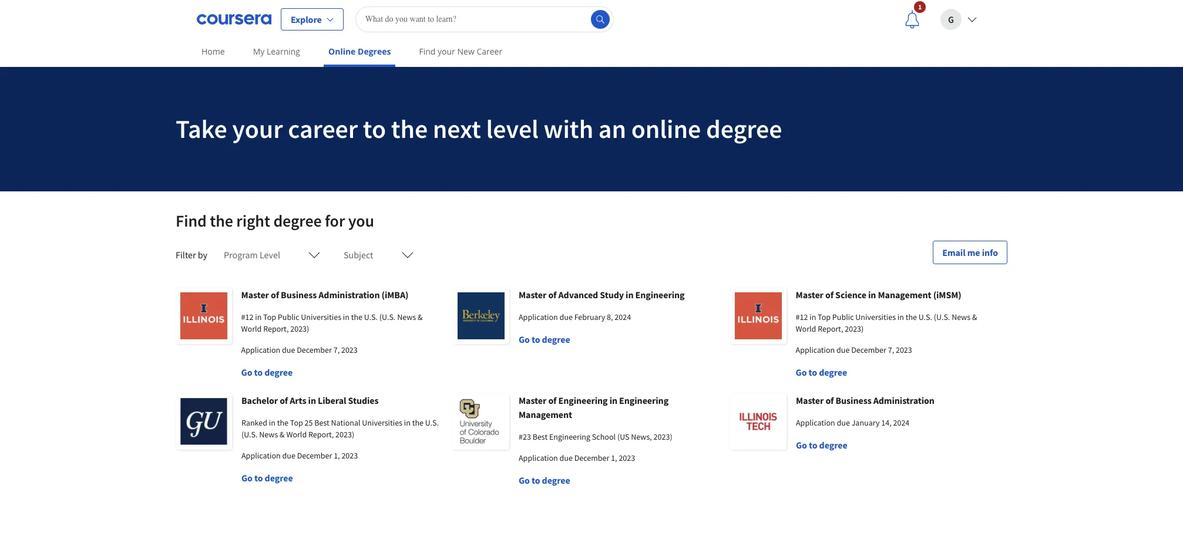 Task type: describe. For each thing, give the bounding box(es) containing it.
bachelor of arts in liberal studies
[[242, 395, 379, 407]]

2023 for management
[[896, 345, 913, 356]]

with
[[544, 113, 594, 145]]

u.s. inside ranked in the top 25 best national universities in the u.s. (u.s. news & world report, 2023)
[[425, 418, 439, 428]]

email
[[943, 247, 966, 259]]

advanced
[[559, 289, 598, 301]]

#12 in top public universities in the u.s. (u.s. news & world report, 2023) for in
[[796, 312, 978, 334]]

#23
[[519, 432, 531, 443]]

go to degree for master of science in management (imsm)
[[796, 367, 848, 378]]

u.s. for management
[[919, 312, 933, 323]]

engineering right study
[[636, 289, 685, 301]]

go to degree for master of engineering in engineering management
[[519, 475, 570, 487]]

due for master of science in management (imsm)
[[837, 345, 850, 356]]

world for master of business administration (imba)
[[241, 324, 262, 334]]

online degrees
[[329, 46, 391, 57]]

(imsm)
[[934, 289, 962, 301]]

university of california, berkeley image
[[453, 288, 510, 344]]

coursera image
[[197, 10, 272, 29]]

(u.s. for management
[[934, 312, 950, 323]]

8,
[[607, 312, 613, 323]]

go to degree for master of business administration (imba)
[[241, 367, 293, 378]]

universities for in
[[856, 312, 896, 323]]

due for bachelor of arts in liberal studies
[[282, 451, 295, 461]]

of for master of engineering in engineering management
[[549, 395, 557, 407]]

1, for liberal
[[334, 451, 340, 461]]

report, for business
[[263, 324, 289, 334]]

december for business
[[297, 345, 332, 356]]

business for degree
[[836, 395, 872, 407]]

due left january
[[837, 418, 850, 428]]

master of engineering in engineering management
[[519, 395, 669, 421]]

#23 best engineering school (us news, 2023)
[[519, 432, 673, 443]]

of for master of science in management (imsm)
[[826, 289, 834, 301]]

1
[[918, 2, 922, 11]]

master for master of science in management (imsm)
[[796, 289, 824, 301]]

of for bachelor of arts in liberal studies
[[280, 395, 288, 407]]

university of colorado boulder image
[[453, 394, 510, 450]]

ranked in the top 25 best national universities in the u.s. (u.s. news & world report, 2023)
[[242, 418, 439, 440]]

master of advanced study in engineering
[[519, 289, 685, 301]]

management inside master of engineering in engineering management
[[519, 409, 572, 421]]

news,
[[631, 432, 652, 443]]

december for arts
[[297, 451, 332, 461]]

career
[[477, 46, 503, 57]]

find for find the right degree for you
[[176, 210, 207, 232]]

master of business administration (imba)
[[241, 289, 409, 301]]

due for master of business administration (imba)
[[282, 345, 295, 356]]

application for master of engineering in engineering management
[[519, 453, 558, 464]]

#12 for master of science in management (imsm)
[[796, 312, 808, 323]]

application due december 7, 2023 for business
[[241, 345, 358, 356]]

application due december 7, 2023 for science
[[796, 345, 913, 356]]

application due december 1, 2023 for arts
[[242, 451, 358, 461]]

2024 for study
[[615, 312, 631, 323]]

online degrees link
[[324, 38, 396, 67]]

(us
[[618, 432, 630, 443]]

of for master of advanced study in engineering
[[549, 289, 557, 301]]

best inside ranked in the top 25 best national universities in the u.s. (u.s. news & world report, 2023)
[[315, 418, 330, 428]]

What do you want to learn? text field
[[355, 6, 614, 32]]

business for december
[[281, 289, 317, 301]]

your for take
[[232, 113, 283, 145]]

filter
[[176, 249, 196, 261]]

find for find your new career
[[419, 46, 436, 57]]

public for science
[[833, 312, 854, 323]]

liberal
[[318, 395, 346, 407]]

find your new career
[[419, 46, 503, 57]]

universities inside ranked in the top 25 best national universities in the u.s. (u.s. news & world report, 2023)
[[362, 418, 403, 428]]

explore
[[291, 13, 322, 25]]

go for master of business administration (imba)
[[241, 367, 252, 378]]

1 horizontal spatial best
[[533, 432, 548, 443]]

application due january 14, 2024
[[796, 418, 910, 428]]

an
[[599, 113, 626, 145]]

my learning link
[[248, 38, 305, 65]]

news inside ranked in the top 25 best national universities in the u.s. (u.s. news & world report, 2023)
[[259, 430, 278, 440]]

administration for master of business administration (imba)
[[319, 289, 380, 301]]

7, for in
[[888, 345, 895, 356]]

by
[[198, 249, 207, 261]]

take
[[176, 113, 227, 145]]

january
[[852, 418, 880, 428]]

explore button
[[281, 8, 344, 30]]

& for master of science in management (imsm)
[[973, 312, 978, 323]]

for
[[325, 210, 345, 232]]

university of illinois at urbana-champaign image for master of science in management (imsm)
[[730, 288, 787, 344]]

online
[[329, 46, 356, 57]]

master of business administration
[[796, 395, 935, 407]]

application for bachelor of arts in liberal studies
[[242, 451, 281, 461]]

georgetown university image
[[176, 394, 232, 450]]

master of science in management (imsm)
[[796, 289, 962, 301]]

administration for master of business administration
[[874, 395, 935, 407]]

application due december 1, 2023 for engineering
[[519, 453, 635, 464]]

public for business
[[278, 312, 299, 323]]

due for master of engineering in engineering management
[[560, 453, 573, 464]]

master for master of business administration (imba)
[[241, 289, 269, 301]]



Task type: locate. For each thing, give the bounding box(es) containing it.
best right '25'
[[315, 418, 330, 428]]

go for master of science in management (imsm)
[[796, 367, 807, 378]]

of for master of business administration
[[826, 395, 834, 407]]

december
[[297, 345, 332, 356], [852, 345, 887, 356], [297, 451, 332, 461], [575, 453, 610, 464]]

2024
[[615, 312, 631, 323], [894, 418, 910, 428]]

7, for administration
[[334, 345, 340, 356]]

home link
[[197, 38, 230, 65]]

of left science
[[826, 289, 834, 301]]

#12 in top public universities in the u.s. (u.s. news & world report, 2023) down the master of science in management (imsm)
[[796, 312, 978, 334]]

1 vertical spatial find
[[176, 210, 207, 232]]

1 horizontal spatial public
[[833, 312, 854, 323]]

0 vertical spatial business
[[281, 289, 317, 301]]

u.s.
[[364, 312, 378, 323], [919, 312, 933, 323], [425, 418, 439, 428]]

0 horizontal spatial university of illinois at urbana-champaign image
[[176, 288, 232, 344]]

1 horizontal spatial world
[[286, 430, 307, 440]]

december down '25'
[[297, 451, 332, 461]]

go to degree down application due january 14, 2024
[[796, 440, 848, 451]]

master up application due january 14, 2024
[[796, 395, 824, 407]]

study
[[600, 289, 624, 301]]

of left arts
[[280, 395, 288, 407]]

1, down ranked in the top 25 best national universities in the u.s. (u.s. news & world report, 2023) at the left bottom of the page
[[334, 451, 340, 461]]

0 vertical spatial find
[[419, 46, 436, 57]]

application due december 7, 2023 up master of business administration
[[796, 345, 913, 356]]

master down program level at the left of page
[[241, 289, 269, 301]]

0 horizontal spatial universities
[[301, 312, 341, 323]]

1 7, from the left
[[334, 345, 340, 356]]

go for master of engineering in engineering management
[[519, 475, 530, 487]]

1 vertical spatial best
[[533, 432, 548, 443]]

go to degree down "ranked"
[[242, 472, 293, 484]]

go to degree up 'bachelor'
[[241, 367, 293, 378]]

top for business
[[263, 312, 276, 323]]

engineering up #23 best engineering school (us news, 2023)
[[559, 395, 608, 407]]

0 horizontal spatial administration
[[319, 289, 380, 301]]

your right take
[[232, 113, 283, 145]]

0 horizontal spatial #12 in top public universities in the u.s. (u.s. news & world report, 2023)
[[241, 312, 423, 334]]

1 horizontal spatial news
[[397, 312, 416, 323]]

illinois tech image
[[730, 394, 787, 450]]

1 button
[[894, 0, 931, 38]]

engineering up news,
[[619, 395, 669, 407]]

7,
[[334, 345, 340, 356], [888, 345, 895, 356]]

management
[[878, 289, 932, 301], [519, 409, 572, 421]]

application due december 1, 2023 down #23 best engineering school (us news, 2023)
[[519, 453, 635, 464]]

program
[[224, 249, 258, 261]]

0 horizontal spatial report,
[[263, 324, 289, 334]]

1 #12 in top public universities in the u.s. (u.s. news & world report, 2023) from the left
[[241, 312, 423, 334]]

world for master of science in management (imsm)
[[796, 324, 816, 334]]

2023) down national
[[336, 430, 354, 440]]

1 vertical spatial your
[[232, 113, 283, 145]]

0 horizontal spatial #12
[[241, 312, 254, 323]]

career
[[288, 113, 358, 145]]

master for master of advanced study in engineering
[[519, 289, 547, 301]]

1 vertical spatial 2024
[[894, 418, 910, 428]]

25
[[305, 418, 313, 428]]

2023
[[341, 345, 358, 356], [896, 345, 913, 356], [342, 451, 358, 461], [619, 453, 635, 464]]

public down master of business administration (imba)
[[278, 312, 299, 323]]

2 horizontal spatial top
[[818, 312, 831, 323]]

2024 for administration
[[894, 418, 910, 428]]

(u.s. down (imsm) at the right bottom of page
[[934, 312, 950, 323]]

degree
[[706, 113, 782, 145], [273, 210, 322, 232], [542, 334, 570, 346], [265, 367, 293, 378], [819, 367, 848, 378], [820, 440, 848, 451], [265, 472, 293, 484], [542, 475, 570, 487]]

2023) down science
[[845, 324, 864, 334]]

& inside ranked in the top 25 best national universities in the u.s. (u.s. news & world report, 2023)
[[280, 430, 285, 440]]

application for master of business administration (imba)
[[241, 345, 280, 356]]

news down (imba)
[[397, 312, 416, 323]]

of
[[271, 289, 279, 301], [549, 289, 557, 301], [826, 289, 834, 301], [280, 395, 288, 407], [549, 395, 557, 407], [826, 395, 834, 407]]

december down #23 best engineering school (us news, 2023)
[[575, 453, 610, 464]]

bachelor
[[242, 395, 278, 407]]

1 horizontal spatial (u.s.
[[380, 312, 396, 323]]

0 horizontal spatial best
[[315, 418, 330, 428]]

go
[[519, 334, 530, 346], [241, 367, 252, 378], [796, 367, 807, 378], [796, 440, 807, 451], [242, 472, 253, 484], [519, 475, 530, 487]]

go to degree up master of business administration
[[796, 367, 848, 378]]

degrees
[[358, 46, 391, 57]]

7, up liberal
[[334, 345, 340, 356]]

2024 right 8,
[[615, 312, 631, 323]]

arts
[[290, 395, 306, 407]]

0 horizontal spatial public
[[278, 312, 299, 323]]

online
[[632, 113, 701, 145]]

0 horizontal spatial application due december 7, 2023
[[241, 345, 358, 356]]

0 horizontal spatial u.s.
[[364, 312, 378, 323]]

in
[[626, 289, 634, 301], [869, 289, 876, 301], [255, 312, 262, 323], [343, 312, 350, 323], [810, 312, 816, 323], [898, 312, 904, 323], [308, 395, 316, 407], [610, 395, 618, 407], [269, 418, 276, 428], [404, 418, 411, 428]]

due left february
[[560, 312, 573, 323]]

(u.s. for (imba)
[[380, 312, 396, 323]]

your left new
[[438, 46, 455, 57]]

engineering
[[636, 289, 685, 301], [559, 395, 608, 407], [619, 395, 669, 407], [549, 432, 591, 443]]

2 horizontal spatial u.s.
[[919, 312, 933, 323]]

universities down studies
[[362, 418, 403, 428]]

1 application due december 7, 2023 from the left
[[241, 345, 358, 356]]

14,
[[882, 418, 892, 428]]

2023 for liberal
[[342, 451, 358, 461]]

due down arts
[[282, 451, 295, 461]]

u.s. down the master of science in management (imsm)
[[919, 312, 933, 323]]

(imba)
[[382, 289, 409, 301]]

1 horizontal spatial your
[[438, 46, 455, 57]]

filter by
[[176, 249, 207, 261]]

1, down school
[[611, 453, 617, 464]]

1 horizontal spatial report,
[[309, 430, 334, 440]]

0 horizontal spatial management
[[519, 409, 572, 421]]

home
[[202, 46, 225, 57]]

december for science
[[852, 345, 887, 356]]

0 vertical spatial best
[[315, 418, 330, 428]]

1 horizontal spatial top
[[290, 418, 303, 428]]

1 horizontal spatial administration
[[874, 395, 935, 407]]

my learning
[[253, 46, 300, 57]]

administration down subject at the left top of the page
[[319, 289, 380, 301]]

ranked
[[242, 418, 267, 428]]

administration
[[319, 289, 380, 301], [874, 395, 935, 407]]

due
[[560, 312, 573, 323], [282, 345, 295, 356], [837, 345, 850, 356], [837, 418, 850, 428], [282, 451, 295, 461], [560, 453, 573, 464]]

world
[[241, 324, 262, 334], [796, 324, 816, 334], [286, 430, 307, 440]]

email me info
[[943, 247, 998, 259]]

management up #23
[[519, 409, 572, 421]]

to
[[363, 113, 386, 145], [532, 334, 540, 346], [254, 367, 263, 378], [809, 367, 817, 378], [809, 440, 818, 451], [254, 472, 263, 484], [532, 475, 540, 487]]

2024 right 14, at the right
[[894, 418, 910, 428]]

application due february 8, 2024
[[519, 312, 631, 323]]

0 horizontal spatial 2024
[[615, 312, 631, 323]]

1 horizontal spatial 7,
[[888, 345, 895, 356]]

find left new
[[419, 46, 436, 57]]

u.s. for (imba)
[[364, 312, 378, 323]]

0 horizontal spatial 1,
[[334, 451, 340, 461]]

0 vertical spatial your
[[438, 46, 455, 57]]

subject
[[344, 249, 373, 261]]

report, for science
[[818, 324, 844, 334]]

0 horizontal spatial business
[[281, 289, 317, 301]]

application due december 7, 2023 up arts
[[241, 345, 358, 356]]

0 horizontal spatial your
[[232, 113, 283, 145]]

universities down the master of science in management (imsm)
[[856, 312, 896, 323]]

of up #23 best engineering school (us news, 2023)
[[549, 395, 557, 407]]

2 application due december 7, 2023 from the left
[[796, 345, 913, 356]]

go to degree down #23
[[519, 475, 570, 487]]

national
[[331, 418, 361, 428]]

level
[[260, 249, 280, 261]]

top
[[263, 312, 276, 323], [818, 312, 831, 323], [290, 418, 303, 428]]

top for science
[[818, 312, 831, 323]]

report,
[[263, 324, 289, 334], [818, 324, 844, 334], [309, 430, 334, 440]]

1 horizontal spatial application due december 1, 2023
[[519, 453, 635, 464]]

master inside master of engineering in engineering management
[[519, 395, 547, 407]]

go to degree
[[519, 334, 570, 346], [241, 367, 293, 378], [796, 367, 848, 378], [796, 440, 848, 451], [242, 472, 293, 484], [519, 475, 570, 487]]

0 horizontal spatial find
[[176, 210, 207, 232]]

universities down master of business administration (imba)
[[301, 312, 341, 323]]

of left advanced
[[549, 289, 557, 301]]

your for find
[[438, 46, 455, 57]]

application
[[519, 312, 558, 323], [241, 345, 280, 356], [796, 345, 835, 356], [796, 418, 835, 428], [242, 451, 281, 461], [519, 453, 558, 464]]

the
[[391, 113, 428, 145], [210, 210, 233, 232], [351, 312, 363, 323], [906, 312, 917, 323], [277, 418, 289, 428], [412, 418, 424, 428]]

go to degree for bachelor of arts in liberal studies
[[242, 472, 293, 484]]

2 horizontal spatial universities
[[856, 312, 896, 323]]

email me info button
[[933, 241, 1008, 264]]

2 #12 from the left
[[796, 312, 808, 323]]

2 horizontal spatial (u.s.
[[934, 312, 950, 323]]

1 horizontal spatial university of illinois at urbana-champaign image
[[730, 288, 787, 344]]

of down program level dropdown button
[[271, 289, 279, 301]]

#12 for master of business administration (imba)
[[241, 312, 254, 323]]

of up application due january 14, 2024
[[826, 395, 834, 407]]

u.s. left university of colorado boulder image at the left bottom
[[425, 418, 439, 428]]

studies
[[348, 395, 379, 407]]

(u.s. down "ranked"
[[242, 430, 258, 440]]

science
[[836, 289, 867, 301]]

& for master of business administration (imba)
[[418, 312, 423, 323]]

public down science
[[833, 312, 854, 323]]

0 horizontal spatial news
[[259, 430, 278, 440]]

of for master of business administration (imba)
[[271, 289, 279, 301]]

take your career to the next level with an online degree
[[176, 113, 782, 145]]

#12 in top public universities in the u.s. (u.s. news & world report, 2023) down master of business administration (imba)
[[241, 312, 423, 334]]

u.s. down master of business administration (imba)
[[364, 312, 378, 323]]

university of illinois at urbana-champaign image
[[176, 288, 232, 344], [730, 288, 787, 344]]

news down (imsm) at the right bottom of page
[[952, 312, 971, 323]]

application due december 1, 2023 down '25'
[[242, 451, 358, 461]]

application due december 1, 2023
[[242, 451, 358, 461], [519, 453, 635, 464]]

1 vertical spatial administration
[[874, 395, 935, 407]]

0 horizontal spatial &
[[280, 430, 285, 440]]

2023) inside ranked in the top 25 best national universities in the u.s. (u.s. news & world report, 2023)
[[336, 430, 354, 440]]

find up filter by
[[176, 210, 207, 232]]

2023) down master of business administration (imba)
[[290, 324, 309, 334]]

0 horizontal spatial 7,
[[334, 345, 340, 356]]

2023 for (imba)
[[341, 345, 358, 356]]

2023 for engineering
[[619, 453, 635, 464]]

2 horizontal spatial world
[[796, 324, 816, 334]]

master for master of engineering in engineering management
[[519, 395, 547, 407]]

find the right degree for you
[[176, 210, 374, 232]]

2 university of illinois at urbana-champaign image from the left
[[730, 288, 787, 344]]

(u.s. inside ranked in the top 25 best national universities in the u.s. (u.s. news & world report, 2023)
[[242, 430, 258, 440]]

1 horizontal spatial u.s.
[[425, 418, 439, 428]]

2023) right news,
[[654, 432, 673, 443]]

december for engineering
[[575, 453, 610, 464]]

february
[[575, 312, 605, 323]]

top inside ranked in the top 25 best national universities in the u.s. (u.s. news & world report, 2023)
[[290, 418, 303, 428]]

1 horizontal spatial 2024
[[894, 418, 910, 428]]

you
[[348, 210, 374, 232]]

1 horizontal spatial management
[[878, 289, 932, 301]]

1 university of illinois at urbana-champaign image from the left
[[176, 288, 232, 344]]

business up application due january 14, 2024
[[836, 395, 872, 407]]

1 vertical spatial business
[[836, 395, 872, 407]]

find your new career link
[[415, 38, 507, 65]]

&
[[418, 312, 423, 323], [973, 312, 978, 323], [280, 430, 285, 440]]

None search field
[[355, 6, 614, 32]]

best
[[315, 418, 330, 428], [533, 432, 548, 443]]

1 vertical spatial management
[[519, 409, 572, 421]]

application for master of science in management (imsm)
[[796, 345, 835, 356]]

engineering left school
[[549, 432, 591, 443]]

2 7, from the left
[[888, 345, 895, 356]]

1 #12 from the left
[[241, 312, 254, 323]]

(u.s.
[[380, 312, 396, 323], [934, 312, 950, 323], [242, 430, 258, 440]]

1,
[[334, 451, 340, 461], [611, 453, 617, 464]]

business
[[281, 289, 317, 301], [836, 395, 872, 407]]

business down program level dropdown button
[[281, 289, 317, 301]]

2 horizontal spatial news
[[952, 312, 971, 323]]

news for master of science in management (imsm)
[[952, 312, 971, 323]]

due down #23 best engineering school (us news, 2023)
[[560, 453, 573, 464]]

universities for administration
[[301, 312, 341, 323]]

0 vertical spatial management
[[878, 289, 932, 301]]

7, down the master of science in management (imsm)
[[888, 345, 895, 356]]

december up master of business administration
[[852, 345, 887, 356]]

1 horizontal spatial application due december 7, 2023
[[796, 345, 913, 356]]

learning
[[267, 46, 300, 57]]

news
[[397, 312, 416, 323], [952, 312, 971, 323], [259, 430, 278, 440]]

go for bachelor of arts in liberal studies
[[242, 472, 253, 484]]

master left science
[[796, 289, 824, 301]]

december up bachelor of arts in liberal studies
[[297, 345, 332, 356]]

0 horizontal spatial application due december 1, 2023
[[242, 451, 358, 461]]

(u.s. down (imba)
[[380, 312, 396, 323]]

0 horizontal spatial top
[[263, 312, 276, 323]]

subject button
[[337, 241, 420, 269]]

world inside ranked in the top 25 best national universities in the u.s. (u.s. news & world report, 2023)
[[286, 430, 307, 440]]

school
[[592, 432, 616, 443]]

1 horizontal spatial &
[[418, 312, 423, 323]]

0 horizontal spatial (u.s.
[[242, 430, 258, 440]]

news down "ranked"
[[259, 430, 278, 440]]

1 horizontal spatial #12
[[796, 312, 808, 323]]

0 vertical spatial 2024
[[615, 312, 631, 323]]

#12 in top public universities in the u.s. (u.s. news & world report, 2023)
[[241, 312, 423, 334], [796, 312, 978, 334]]

1 horizontal spatial 1,
[[611, 453, 617, 464]]

go to degree down application due february 8, 2024 on the bottom
[[519, 334, 570, 346]]

0 vertical spatial administration
[[319, 289, 380, 301]]

administration up 14, at the right
[[874, 395, 935, 407]]

new
[[457, 46, 475, 57]]

management left (imsm) at the right bottom of page
[[878, 289, 932, 301]]

1 horizontal spatial universities
[[362, 418, 403, 428]]

public
[[278, 312, 299, 323], [833, 312, 854, 323]]

find
[[419, 46, 436, 57], [176, 210, 207, 232]]

next
[[433, 113, 481, 145]]

1 public from the left
[[278, 312, 299, 323]]

2 #12 in top public universities in the u.s. (u.s. news & world report, 2023) from the left
[[796, 312, 978, 334]]

0 horizontal spatial world
[[241, 324, 262, 334]]

master up #23
[[519, 395, 547, 407]]

news for master of business administration (imba)
[[397, 312, 416, 323]]

info
[[982, 247, 998, 259]]

g
[[948, 13, 954, 25]]

#12
[[241, 312, 254, 323], [796, 312, 808, 323]]

master for master of business administration
[[796, 395, 824, 407]]

me
[[968, 247, 981, 259]]

program level button
[[217, 241, 327, 269]]

2 horizontal spatial &
[[973, 312, 978, 323]]

my
[[253, 46, 265, 57]]

university of illinois at urbana-champaign image for master of business administration (imba)
[[176, 288, 232, 344]]

in inside master of engineering in engineering management
[[610, 395, 618, 407]]

2 public from the left
[[833, 312, 854, 323]]

#12 in top public universities in the u.s. (u.s. news & world report, 2023) for administration
[[241, 312, 423, 334]]

1 horizontal spatial #12 in top public universities in the u.s. (u.s. news & world report, 2023)
[[796, 312, 978, 334]]

report, inside ranked in the top 25 best national universities in the u.s. (u.s. news & world report, 2023)
[[309, 430, 334, 440]]

1 horizontal spatial find
[[419, 46, 436, 57]]

master
[[241, 289, 269, 301], [519, 289, 547, 301], [796, 289, 824, 301], [519, 395, 547, 407], [796, 395, 824, 407]]

g button
[[931, 0, 987, 38]]

1 horizontal spatial business
[[836, 395, 872, 407]]

due up master of business administration
[[837, 345, 850, 356]]

level
[[486, 113, 539, 145]]

program level
[[224, 249, 280, 261]]

master left advanced
[[519, 289, 547, 301]]

1, for engineering
[[611, 453, 617, 464]]

due up arts
[[282, 345, 295, 356]]

right
[[236, 210, 270, 232]]

2023)
[[290, 324, 309, 334], [845, 324, 864, 334], [336, 430, 354, 440], [654, 432, 673, 443]]

best right #23
[[533, 432, 548, 443]]

2 horizontal spatial report,
[[818, 324, 844, 334]]

of inside master of engineering in engineering management
[[549, 395, 557, 407]]

your
[[438, 46, 455, 57], [232, 113, 283, 145]]



Task type: vqa. For each thing, say whether or not it's contained in the screenshot.
Or in Learn a single topic or skill and earn a credential
no



